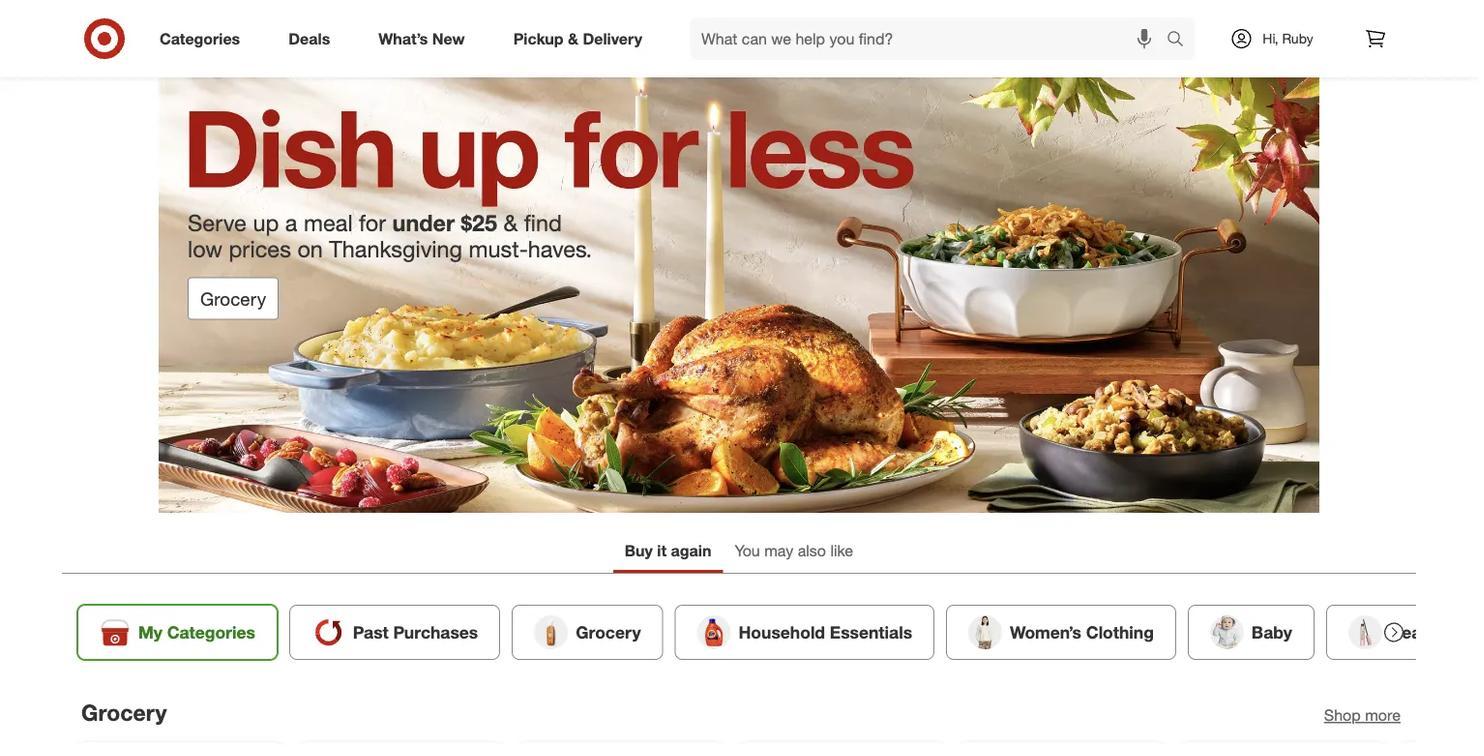 Task type: describe. For each thing, give the bounding box(es) containing it.
baby
[[1252, 622, 1293, 642]]

categories link
[[143, 17, 264, 60]]

1 horizontal spatial grocery button
[[512, 605, 663, 660]]

What can we help you find? suggestions appear below search field
[[690, 17, 1172, 60]]

new
[[432, 29, 465, 48]]

household essentials
[[739, 622, 913, 642]]

pickup & delivery link
[[497, 17, 667, 60]]

under
[[392, 209, 455, 236]]

hi,
[[1263, 30, 1279, 47]]

women's clothing
[[1010, 622, 1154, 642]]

may
[[765, 541, 794, 560]]

pickup
[[513, 29, 564, 48]]

beauty button
[[1327, 605, 1470, 660]]

baby button
[[1188, 605, 1315, 660]]

up
[[253, 209, 279, 236]]

you may also like link
[[723, 532, 865, 573]]

women's clothing button
[[946, 605, 1177, 660]]

search button
[[1158, 17, 1205, 64]]

you may also like
[[735, 541, 854, 560]]

must-
[[469, 235, 528, 262]]

past purchases button
[[289, 605, 501, 660]]

clothing
[[1086, 622, 1154, 642]]

serve up a meal for under $25
[[188, 209, 497, 236]]

buy it again
[[625, 541, 712, 560]]

household
[[739, 622, 825, 642]]

pickup & delivery
[[513, 29, 643, 48]]

buy it again link
[[613, 532, 723, 573]]

search
[[1158, 31, 1205, 50]]

more
[[1366, 706, 1401, 725]]

1 horizontal spatial grocery
[[200, 287, 266, 309]]

delivery
[[583, 29, 643, 48]]

1 horizontal spatial &
[[568, 29, 579, 48]]

also
[[798, 541, 826, 560]]

my categories
[[138, 622, 255, 642]]

haves.
[[528, 235, 592, 262]]

low
[[188, 235, 222, 262]]

my categories button
[[77, 605, 278, 660]]

$25
[[461, 209, 497, 236]]

my
[[138, 622, 163, 642]]



Task type: vqa. For each thing, say whether or not it's contained in the screenshot.
Buy
yes



Task type: locate. For each thing, give the bounding box(es) containing it.
find
[[524, 209, 562, 236]]

0 vertical spatial grocery
[[200, 287, 266, 309]]

what's new link
[[362, 17, 489, 60]]

0 vertical spatial categories
[[160, 29, 240, 48]]

shop more
[[1325, 706, 1401, 725]]

categories inside button
[[167, 622, 255, 642]]

shop more button
[[1325, 704, 1401, 726]]

2 horizontal spatial grocery
[[576, 622, 641, 642]]

2 vertical spatial grocery
[[81, 699, 167, 726]]

1 vertical spatial grocery
[[576, 622, 641, 642]]

serve
[[188, 209, 247, 236]]

& inside & find low prices on thanksgiving must-haves.
[[504, 209, 518, 236]]

deals
[[289, 29, 330, 48]]

& right $25 in the top left of the page
[[504, 209, 518, 236]]

0 horizontal spatial grocery button
[[188, 277, 279, 320]]

0 horizontal spatial &
[[504, 209, 518, 236]]

& find low prices on thanksgiving must-haves.
[[188, 209, 592, 262]]

essentials
[[830, 622, 913, 642]]

deals link
[[272, 17, 354, 60]]

1 vertical spatial &
[[504, 209, 518, 236]]

for
[[359, 209, 386, 236]]

it
[[657, 541, 667, 560]]

0 horizontal spatial grocery
[[81, 699, 167, 726]]

buy
[[625, 541, 653, 560]]

prices
[[229, 235, 291, 262]]

a
[[285, 209, 298, 236]]

meal
[[304, 209, 353, 236]]

grocery button
[[188, 277, 279, 320], [512, 605, 663, 660]]

past
[[353, 622, 389, 642]]

0 vertical spatial grocery button
[[188, 277, 279, 320]]

again
[[671, 541, 712, 560]]

grocery button down buy in the left bottom of the page
[[512, 605, 663, 660]]

grocery down my
[[81, 699, 167, 726]]

thanksgiving
[[329, 235, 463, 262]]

& right pickup
[[568, 29, 579, 48]]

like
[[831, 541, 854, 560]]

hi, ruby
[[1263, 30, 1314, 47]]

beauty
[[1390, 622, 1447, 642]]

1 vertical spatial categories
[[167, 622, 255, 642]]

&
[[568, 29, 579, 48], [504, 209, 518, 236]]

grocery
[[200, 287, 266, 309], [576, 622, 641, 642], [81, 699, 167, 726]]

dish up for less image
[[159, 64, 1320, 513]]

grocery down prices
[[200, 287, 266, 309]]

categories
[[160, 29, 240, 48], [167, 622, 255, 642]]

ruby
[[1283, 30, 1314, 47]]

past purchases
[[353, 622, 478, 642]]

on
[[297, 235, 323, 262]]

1 vertical spatial grocery button
[[512, 605, 663, 660]]

household essentials button
[[675, 605, 935, 660]]

what's new
[[379, 29, 465, 48]]

women's
[[1010, 622, 1082, 642]]

grocery down buy in the left bottom of the page
[[576, 622, 641, 642]]

grocery button down prices
[[188, 277, 279, 320]]

purchases
[[393, 622, 478, 642]]

you
[[735, 541, 760, 560]]

shop
[[1325, 706, 1361, 725]]

0 vertical spatial &
[[568, 29, 579, 48]]

what's
[[379, 29, 428, 48]]



